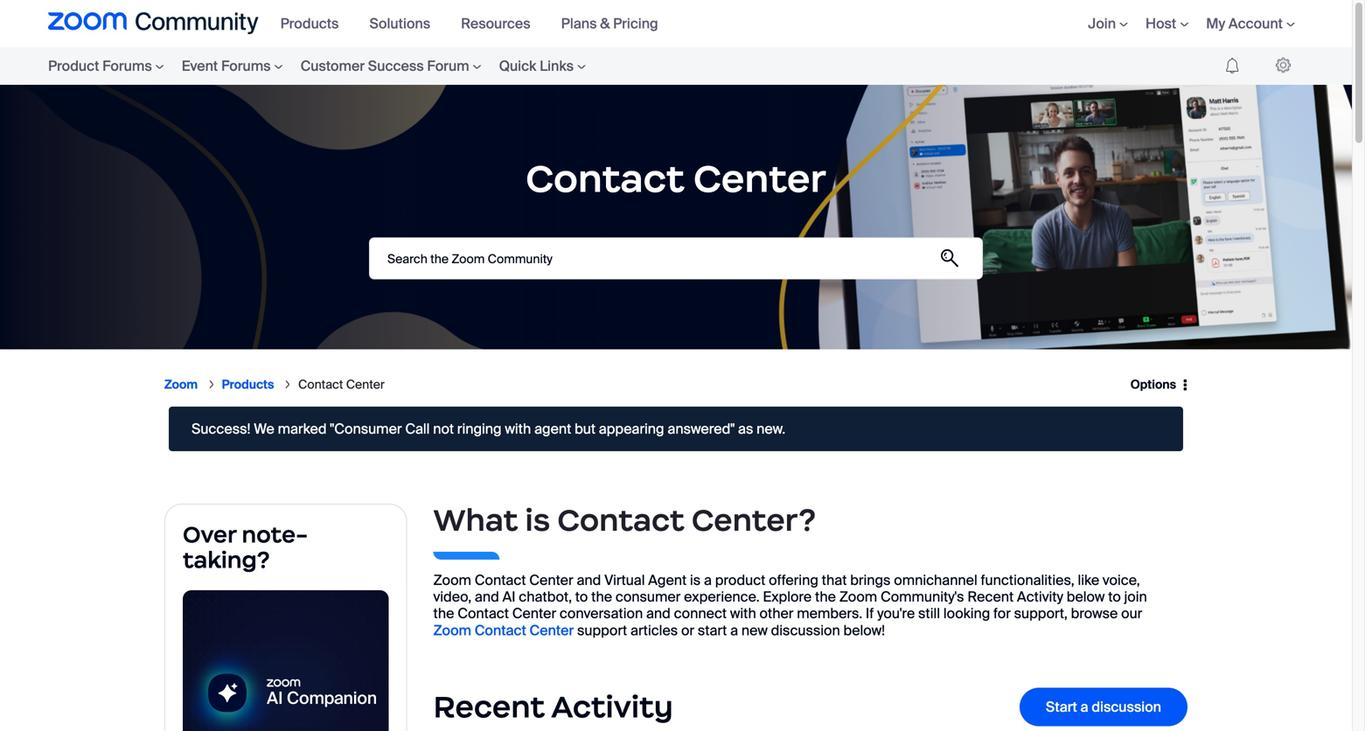 Task type: locate. For each thing, give the bounding box(es) containing it.
browse
[[1071, 605, 1118, 623]]

recent left support,
[[968, 588, 1014, 606]]

0 horizontal spatial discussion
[[771, 621, 840, 640]]

products up we
[[222, 377, 274, 393]]

to right chatbot,
[[575, 588, 588, 606]]

center
[[694, 155, 826, 202], [346, 377, 385, 393], [529, 571, 574, 589], [512, 605, 556, 623], [530, 621, 574, 640]]

host
[[1146, 14, 1177, 33]]

discussion down explore
[[771, 621, 840, 640]]

and left the or
[[646, 605, 671, 623]]

products link
[[280, 14, 352, 33], [222, 377, 274, 393]]

heading
[[433, 504, 1188, 521]]

ai
[[503, 588, 516, 606]]

below
[[1067, 588, 1105, 606]]

1 horizontal spatial discussion
[[1092, 698, 1162, 716]]

you're
[[877, 605, 915, 623]]

recent down zoom contact center link
[[433, 688, 545, 726]]

taking?
[[183, 546, 270, 574]]

a
[[704, 571, 712, 589], [730, 621, 738, 640], [1081, 698, 1089, 716]]

explore
[[763, 588, 812, 606]]

1 horizontal spatial to
[[1108, 588, 1121, 606]]

None submit
[[930, 238, 970, 279]]

what
[[433, 501, 518, 539]]

zoom up success!
[[164, 377, 198, 393]]

activity right "for"
[[1017, 588, 1064, 606]]

my
[[1206, 14, 1226, 33]]

menu bar
[[272, 0, 680, 47], [1062, 0, 1304, 47], [13, 47, 630, 85]]

account
[[1229, 14, 1283, 33]]

1 vertical spatial contact center
[[298, 377, 385, 393]]

1 vertical spatial activity
[[551, 688, 673, 726]]

forums right event
[[221, 57, 271, 75]]

0 horizontal spatial products
[[222, 377, 274, 393]]

video,
[[433, 588, 472, 606]]

activity down support
[[551, 688, 673, 726]]

links
[[540, 57, 574, 75]]

is right the what
[[525, 501, 550, 539]]

the right explore
[[815, 588, 836, 606]]

1 horizontal spatial products
[[280, 14, 339, 33]]

answered"
[[668, 420, 735, 438]]

1 horizontal spatial contact center
[[526, 155, 826, 202]]

the up support
[[591, 588, 612, 606]]

and left virtual
[[577, 571, 601, 589]]

or
[[681, 621, 695, 640]]

0 vertical spatial recent
[[968, 588, 1014, 606]]

customer
[[301, 57, 365, 75]]

1 horizontal spatial is
[[690, 571, 701, 589]]

1 vertical spatial with
[[730, 605, 756, 623]]

0 horizontal spatial forums
[[102, 57, 152, 75]]

menu bar containing join
[[1062, 0, 1304, 47]]

1 forums from the left
[[102, 57, 152, 75]]

quick links link
[[490, 47, 595, 85]]

forums
[[102, 57, 152, 75], [221, 57, 271, 75]]

1 horizontal spatial a
[[730, 621, 738, 640]]

functionalities,
[[981, 571, 1075, 589]]

&
[[600, 14, 610, 33]]

zoom
[[164, 377, 198, 393], [433, 571, 471, 589], [839, 588, 877, 606], [433, 621, 471, 640]]

contact center up "consumer
[[298, 377, 385, 393]]

0 horizontal spatial is
[[525, 501, 550, 539]]

1 to from the left
[[575, 588, 588, 606]]

center?
[[692, 501, 816, 539]]

products link up we
[[222, 377, 274, 393]]

contact
[[526, 155, 685, 202], [298, 377, 343, 393], [558, 501, 685, 539], [475, 571, 526, 589], [458, 605, 509, 623], [475, 621, 526, 640]]

contact center up search text box
[[526, 155, 826, 202]]

2 horizontal spatial a
[[1081, 698, 1089, 716]]

1 horizontal spatial forums
[[221, 57, 271, 75]]

0 horizontal spatial and
[[475, 588, 499, 606]]

products for the top products link
[[280, 14, 339, 33]]

new
[[742, 621, 768, 640]]

with left agent
[[505, 420, 531, 438]]

event forums link
[[173, 47, 292, 85]]

zoom down "video," on the left of the page
[[433, 621, 471, 640]]

products up customer
[[280, 14, 339, 33]]

voice,
[[1103, 571, 1140, 589]]

0 vertical spatial products link
[[280, 14, 352, 33]]

start a discussion link
[[1020, 688, 1188, 727]]

forums inside product forums link
[[102, 57, 152, 75]]

0 vertical spatial with
[[505, 420, 531, 438]]

forums down community.title image on the top of page
[[102, 57, 152, 75]]

list
[[164, 363, 1119, 407]]

0 horizontal spatial with
[[505, 420, 531, 438]]

virtual
[[605, 571, 645, 589]]

omnichannel
[[894, 571, 978, 589]]

zoom left ai on the bottom left of page
[[433, 571, 471, 589]]

0 horizontal spatial to
[[575, 588, 588, 606]]

0 horizontal spatial recent
[[433, 688, 545, 726]]

the
[[591, 588, 612, 606], [815, 588, 836, 606], [433, 605, 454, 623]]

over
[[183, 521, 236, 549]]

1 horizontal spatial recent
[[968, 588, 1014, 606]]

a left new
[[730, 621, 738, 640]]

agent
[[648, 571, 687, 589]]

1 vertical spatial is
[[690, 571, 701, 589]]

discussion right start
[[1092, 698, 1162, 716]]

event
[[182, 57, 218, 75]]

0 vertical spatial products
[[280, 14, 339, 33]]

to
[[575, 588, 588, 606], [1108, 588, 1121, 606]]

with left the other
[[730, 605, 756, 623]]

2 vertical spatial a
[[1081, 698, 1089, 716]]

1 vertical spatial products
[[222, 377, 274, 393]]

2 horizontal spatial the
[[815, 588, 836, 606]]

0 horizontal spatial a
[[704, 571, 712, 589]]

and left ai on the bottom left of page
[[475, 588, 499, 606]]

forums inside "event forums" "link"
[[221, 57, 271, 75]]

1 vertical spatial products link
[[222, 377, 274, 393]]

0 vertical spatial contact center
[[526, 155, 826, 202]]

1 horizontal spatial activity
[[1017, 588, 1064, 606]]

as
[[738, 420, 753, 438]]

list containing zoom
[[164, 363, 1119, 407]]

is right the agent
[[690, 571, 701, 589]]

activity
[[1017, 588, 1064, 606], [551, 688, 673, 726]]

1 horizontal spatial with
[[730, 605, 756, 623]]

to left 'join'
[[1108, 588, 1121, 606]]

zoom link
[[164, 377, 198, 393]]

products inside menu bar
[[280, 14, 339, 33]]

the left ai on the bottom left of page
[[433, 605, 454, 623]]

over note- taking?
[[183, 521, 308, 574]]

2 forums from the left
[[221, 57, 271, 75]]

0 vertical spatial activity
[[1017, 588, 1064, 606]]

0 vertical spatial discussion
[[771, 621, 840, 640]]

zoom up below!
[[839, 588, 877, 606]]

1 horizontal spatial products link
[[280, 14, 352, 33]]

contact center
[[526, 155, 826, 202], [298, 377, 385, 393]]

offering
[[769, 571, 819, 589]]

1 vertical spatial recent
[[433, 688, 545, 726]]

quick links
[[499, 57, 574, 75]]

community.title image
[[48, 12, 259, 35]]

zoom contact center link
[[433, 621, 577, 640]]

a left the product
[[704, 571, 712, 589]]

discussion
[[771, 621, 840, 640], [1092, 698, 1162, 716]]

is inside zoom contact center and virtual agent is a product offering that brings omnichannel functionalities, like voice, video, and ai chatbot, to the consumer experience. explore the zoom community's recent activity below to join the contact center conversation and connect with other members. if you're still looking for support, browse our zoom contact center support articles or start a new discussion below!
[[690, 571, 701, 589]]

forum
[[427, 57, 469, 75]]

with inside zoom contact center and virtual agent is a product offering that brings omnichannel functionalities, like voice, video, and ai chatbot, to the consumer experience. explore the zoom community's recent activity below to join the contact center conversation and connect with other members. if you're still looking for support, browse our zoom contact center support articles or start a new discussion below!
[[730, 605, 756, 623]]

a right start
[[1081, 698, 1089, 716]]

chatbot,
[[519, 588, 572, 606]]

products link up customer
[[280, 14, 352, 33]]

1 vertical spatial discussion
[[1092, 698, 1162, 716]]

other
[[760, 605, 794, 623]]

plans & pricing link
[[561, 14, 671, 33]]

customer success forum link
[[292, 47, 490, 85]]

products
[[280, 14, 339, 33], [222, 377, 274, 393]]

conversation
[[560, 605, 643, 623]]

still
[[918, 605, 940, 623]]

our
[[1121, 605, 1143, 623]]

forums for event forums
[[221, 57, 271, 75]]

and
[[577, 571, 601, 589], [475, 588, 499, 606], [646, 605, 671, 623]]

1 vertical spatial a
[[730, 621, 738, 640]]

recent activity
[[433, 688, 673, 726]]



Task type: describe. For each thing, give the bounding box(es) containing it.
discussion inside zoom contact center and virtual agent is a product offering that brings omnichannel functionalities, like voice, video, and ai chatbot, to the consumer experience. explore the zoom community's recent activity below to join the contact center conversation and connect with other members. if you're still looking for support, browse our zoom contact center support articles or start a new discussion below!
[[771, 621, 840, 640]]

start
[[698, 621, 727, 640]]

menu bar containing product forums
[[13, 47, 630, 85]]

zoom contact center and virtual agent is a product offering that brings omnichannel functionalities, like voice, video, and ai chatbot, to the consumer experience. explore the zoom community's recent activity below to join the contact center conversation and connect with other members. if you're still looking for support, browse our zoom contact center support articles or start a new discussion below!
[[433, 571, 1147, 640]]

customer success forum
[[301, 57, 469, 75]]

solutions link
[[370, 14, 444, 33]]

note-
[[242, 521, 308, 549]]

0 horizontal spatial products link
[[222, 377, 274, 393]]

below!
[[844, 621, 885, 640]]

join
[[1088, 14, 1116, 33]]

resources link
[[461, 14, 544, 33]]

but
[[575, 420, 596, 438]]

agent
[[535, 420, 571, 438]]

members.
[[797, 605, 863, 623]]

menu bar containing products
[[272, 0, 680, 47]]

new.
[[757, 420, 786, 438]]

0 vertical spatial a
[[704, 571, 712, 589]]

product
[[48, 57, 99, 75]]

Search text field
[[369, 237, 983, 279]]

connect
[[674, 605, 727, 623]]

support
[[577, 621, 627, 640]]

1 horizontal spatial and
[[577, 571, 601, 589]]

solutions
[[370, 14, 430, 33]]

2 horizontal spatial and
[[646, 605, 671, 623]]

we
[[254, 420, 275, 438]]

options button
[[1119, 367, 1188, 402]]

what is contact center?
[[433, 501, 816, 539]]

my account link
[[1206, 14, 1295, 33]]

if
[[866, 605, 874, 623]]

1 horizontal spatial the
[[591, 588, 612, 606]]

0 horizontal spatial the
[[433, 605, 454, 623]]

event forums
[[182, 57, 271, 75]]

like
[[1078, 571, 1100, 589]]

recent inside zoom contact center and virtual agent is a product offering that brings omnichannel functionalities, like voice, video, and ai chatbot, to the consumer experience. explore the zoom community's recent activity below to join the contact center conversation and connect with other members. if you're still looking for support, browse our zoom contact center support articles or start a new discussion below!
[[968, 588, 1014, 606]]

plans
[[561, 14, 597, 33]]

0 horizontal spatial contact center
[[298, 377, 385, 393]]

start a discussion
[[1046, 698, 1162, 716]]

product forums link
[[48, 47, 173, 85]]

quick
[[499, 57, 536, 75]]

terryturtle85 image
[[1276, 57, 1291, 73]]

ringing
[[457, 420, 502, 438]]

pricing
[[613, 14, 658, 33]]

0 vertical spatial is
[[525, 501, 550, 539]]

my account
[[1206, 14, 1283, 33]]

call
[[405, 420, 430, 438]]

options
[[1131, 376, 1176, 393]]

success!
[[192, 420, 251, 438]]

join
[[1124, 588, 1147, 606]]

articles
[[631, 621, 678, 640]]

products for left products link
[[222, 377, 274, 393]]

join link
[[1088, 14, 1128, 33]]

for
[[994, 605, 1011, 623]]

host link
[[1146, 14, 1189, 33]]

start
[[1046, 698, 1077, 716]]

product
[[715, 571, 766, 589]]

not
[[433, 420, 454, 438]]

brings
[[850, 571, 891, 589]]

appearing
[[599, 420, 664, 438]]

that
[[822, 571, 847, 589]]

2 to from the left
[[1108, 588, 1121, 606]]

support,
[[1014, 605, 1068, 623]]

0 horizontal spatial activity
[[551, 688, 673, 726]]

product forums
[[48, 57, 152, 75]]

looking
[[944, 605, 990, 623]]

zoom inside "list"
[[164, 377, 198, 393]]

resources
[[461, 14, 531, 33]]

activity inside zoom contact center and virtual agent is a product offering that brings omnichannel functionalities, like voice, video, and ai chatbot, to the consumer experience. explore the zoom community's recent activity below to join the contact center conversation and connect with other members. if you're still looking for support, browse our zoom contact center support articles or start a new discussion below!
[[1017, 588, 1064, 606]]

marked
[[278, 420, 327, 438]]

plans & pricing
[[561, 14, 658, 33]]

success
[[368, 57, 424, 75]]

forums for product forums
[[102, 57, 152, 75]]

community's
[[881, 588, 964, 606]]

success!  we marked "consumer call not ringing with agent but appearing answered" as new.
[[192, 420, 786, 438]]

experience.
[[684, 588, 760, 606]]

consumer
[[616, 588, 681, 606]]

"consumer
[[330, 420, 402, 438]]



Task type: vqa. For each thing, say whether or not it's contained in the screenshot.
right than
no



